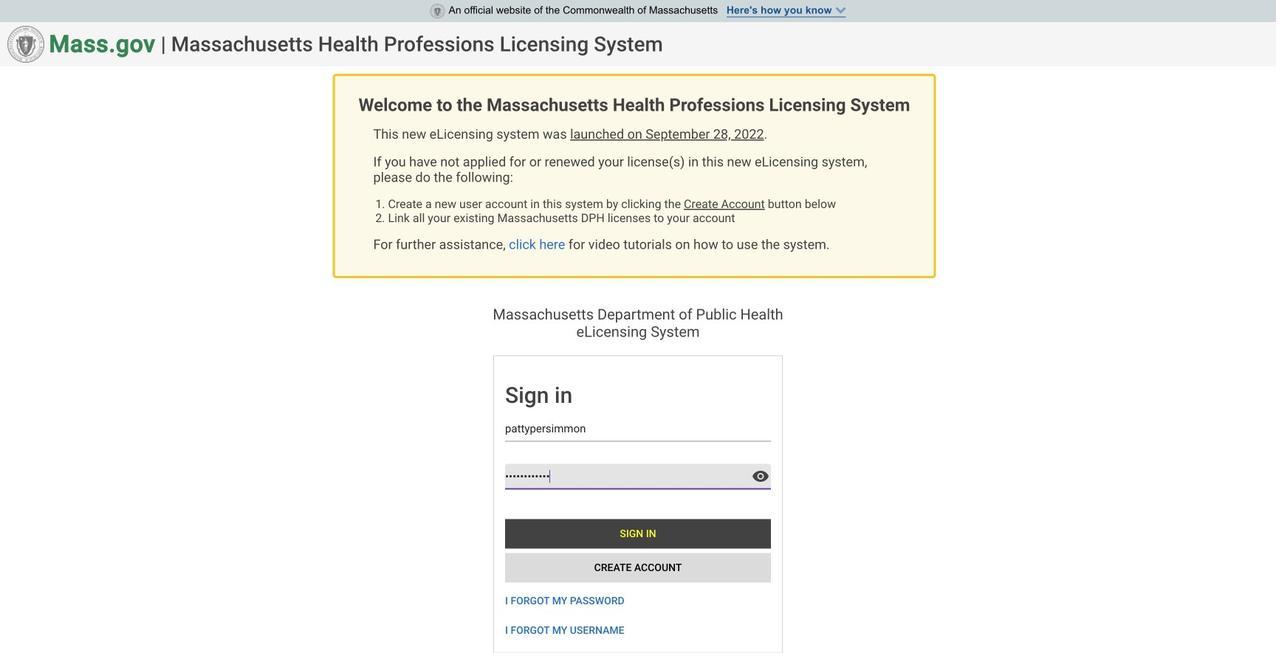 Task type: vqa. For each thing, say whether or not it's contained in the screenshot.
OPTION GROUP on the left
no



Task type: locate. For each thing, give the bounding box(es) containing it.
massachusetts state seal image
[[430, 4, 445, 18]]

massachusetts state seal image
[[7, 26, 44, 63]]

heading
[[171, 32, 663, 56]]

footer
[[15, 66, 1261, 306]]



Task type: describe. For each thing, give the bounding box(es) containing it.
Username * text field
[[505, 416, 771, 442]]

no color image
[[752, 468, 771, 486]]

Password * password field
[[505, 464, 752, 490]]



